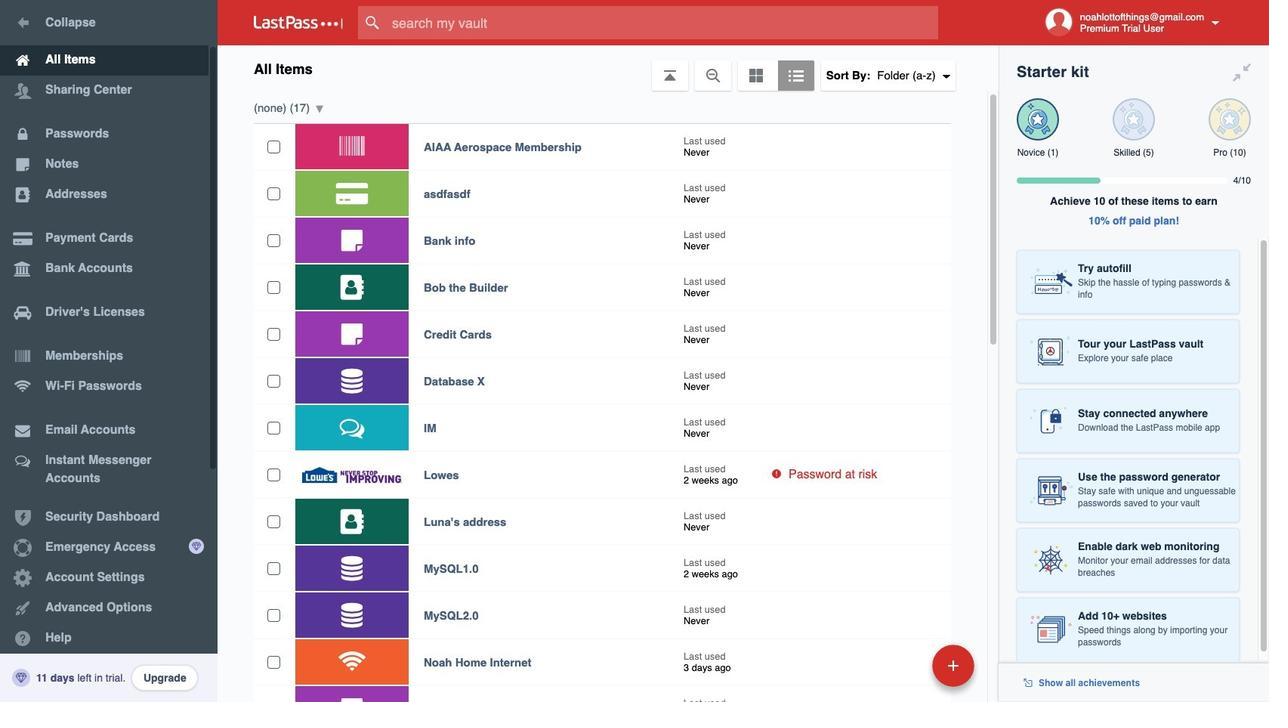 Task type: locate. For each thing, give the bounding box(es) containing it.
lastpass image
[[254, 16, 343, 29]]



Task type: describe. For each thing, give the bounding box(es) containing it.
main navigation navigation
[[0, 0, 218, 702]]

new item navigation
[[829, 640, 984, 702]]

Search search field
[[358, 6, 962, 39]]

new item element
[[829, 644, 980, 687]]

vault options navigation
[[218, 45, 999, 91]]

search my vault text field
[[358, 6, 962, 39]]



Task type: vqa. For each thing, say whether or not it's contained in the screenshot.
text field
no



